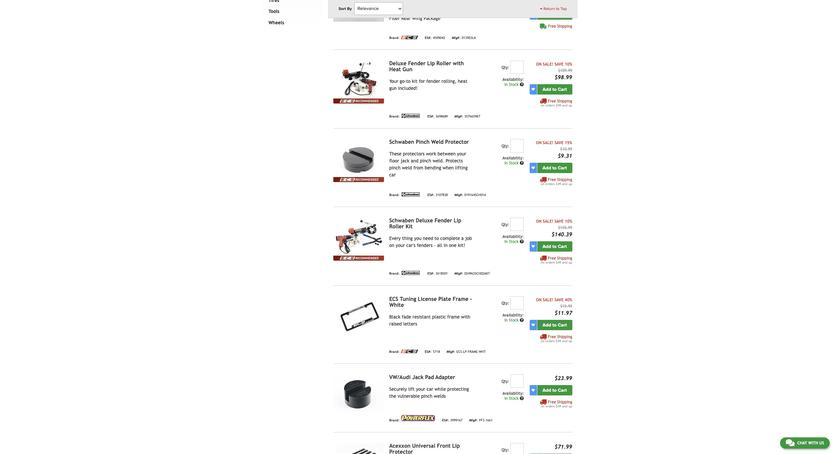 Task type: describe. For each thing, give the bounding box(es) containing it.
es#: for weld
[[428, 194, 434, 197]]

wheels
[[269, 20, 284, 25]]

mfg#: 019164sch01a
[[455, 194, 486, 197]]

kit
[[406, 224, 413, 230]]

1 brand: from the top
[[389, 36, 399, 40]]

on sale!                         save 10% $109.99 $98.99
[[536, 62, 572, 81]]

es#: for license
[[425, 351, 432, 354]]

engineered,
[[403, 9, 428, 14]]

thing
[[402, 236, 413, 241]]

15%
[[565, 141, 572, 145]]

1 shipping from the top
[[557, 24, 572, 29]]

comments image
[[786, 439, 795, 447]]

free shipping
[[548, 24, 572, 29]]

work
[[426, 151, 436, 157]]

vw/audi
[[389, 375, 411, 381]]

jack
[[401, 158, 409, 164]]

shipping for $9.31
[[557, 178, 572, 182]]

2 schwaben - corporate logo image from the top
[[401, 193, 421, 197]]

frame
[[447, 315, 460, 320]]

es#: 3107838
[[428, 194, 448, 197]]

schwaben for schwaben deluxe fender lip roller kit
[[389, 218, 414, 224]]

welds
[[434, 394, 446, 399]]

$49 for $11.97
[[556, 340, 561, 343]]

shipping for $11.97
[[557, 335, 572, 340]]

shipping for $140.39
[[557, 256, 572, 261]]

and inside these protectors work between your floor jack and pinch weld. protects pinch weld from bending when lifting car
[[411, 158, 418, 164]]

all
[[437, 243, 442, 248]]

our
[[457, 2, 464, 7]]

6 qty: from the top
[[502, 448, 509, 453]]

plate
[[438, 296, 451, 303]]

rolling,
[[442, 79, 457, 84]]

every thing you need to complete a job on your car's fenders - all in one kit!
[[389, 236, 472, 248]]

$49 for $140.39
[[556, 261, 561, 265]]

013903la
[[462, 36, 476, 40]]

es#3999167 - pf3-1661 - vw/audi jack pad adapter - securely lift your car while protecting the vulnerable pinch welds - powerflex - audi volkswagen porsche image
[[333, 375, 384, 413]]

sale! for $9.31
[[543, 141, 553, 145]]

and down the '$23.99'
[[562, 405, 568, 409]]

your inside every thing you need to complete a job on your car's fenders - all in one kit!
[[396, 243, 405, 248]]

kit
[[412, 79, 418, 84]]

schwaben pinch weld protector link
[[389, 139, 469, 145]]

3999167
[[450, 419, 463, 423]]

add to wish list image for $140.39
[[532, 245, 535, 248]]

to inside your go-to kit for fender rolling, heat gun included!
[[406, 79, 411, 84]]

with inside "black fade resistant plastic frame with raised letters"
[[461, 315, 470, 320]]

es#: for lip
[[428, 115, 434, 119]]

black fade resistant plastic frame with raised letters
[[389, 315, 470, 327]]

mfg#: 024962sch02akt
[[455, 272, 490, 276]]

1661
[[486, 419, 493, 423]]

in stock for $11.97
[[504, 318, 520, 323]]

add to wish list image for $11.97
[[532, 324, 535, 327]]

brand: for schwaben deluxe fender lip roller kit
[[389, 272, 399, 276]]

rear
[[410, 2, 419, 7]]

$19.99
[[560, 304, 572, 309]]

add to cart button for $140.39
[[537, 242, 572, 252]]

add for $140.39
[[543, 244, 551, 250]]

go-
[[400, 79, 406, 84]]

and for $11.97
[[562, 340, 568, 343]]

in
[[444, 243, 448, 248]]

return to top link
[[540, 6, 567, 12]]

3576659kt
[[464, 115, 481, 119]]

sort
[[339, 6, 346, 11]]

schwaben - corporate logo image for heat
[[401, 114, 421, 118]]

contact
[[429, 2, 445, 7]]

black
[[389, 315, 400, 320]]

protecting
[[447, 387, 469, 392]]

orders for $11.97
[[545, 340, 555, 343]]

add to wish list image for $98.99
[[532, 88, 535, 91]]

0 vertical spatial protector
[[445, 139, 469, 145]]

$98.99
[[555, 74, 572, 81]]

tools link
[[267, 6, 316, 17]]

in for $9.31
[[504, 161, 508, 166]]

return to top
[[542, 6, 567, 11]]

es#3698689 - 3576659kt - deluxe fender lip roller with heat gun  - your go-to kit for fender rolling, heat gun included! - schwaben - audi bmw volkswagen mercedes benz mini porsche image
[[333, 61, 384, 99]]

10% for $98.99
[[565, 62, 572, 67]]

- inside every thing you need to complete a job on your car's fenders - all in one kit!
[[434, 243, 436, 248]]

brand: for schwaben pinch weld protector
[[389, 194, 399, 197]]

add to cart for $9.31
[[543, 165, 567, 171]]

sort by
[[339, 6, 352, 11]]

ecs - corporate logo image for es#: 4509042
[[401, 36, 418, 39]]

cart for $140.39
[[558, 244, 567, 250]]

qty: for schwaben deluxe fender lip roller kit
[[502, 223, 509, 227]]

pf3-
[[479, 419, 486, 423]]

free shipping on orders $49 and up for $140.39
[[541, 256, 572, 265]]

mfg#: 3576659kt
[[455, 115, 481, 119]]

lp-
[[463, 351, 468, 354]]

free shipping on orders $49 and up for $11.97
[[541, 335, 572, 343]]

es#3618501 - 024962sch02akt - schwaben deluxe fender lip roller kit - every thing you need to complete a job on your car's fenders - all in one kit! - schwaben - audi bmw volkswagen mercedes benz mini porsche image
[[333, 218, 384, 256]]

3 question circle image from the top
[[520, 397, 524, 401]]

shipping for $98.99
[[557, 99, 572, 104]]

customize
[[544, 12, 566, 17]]

floor
[[389, 158, 399, 164]]

fender inside schwaben deluxe fender lip roller kit
[[435, 218, 452, 224]]

mfg#: ecs-lp-frame-wht
[[447, 351, 486, 354]]

for
[[419, 79, 425, 84]]

cart for $9.31
[[558, 165, 567, 171]]

mfg#: pf3-1661
[[469, 419, 493, 423]]

1 vertical spatial pinch
[[389, 165, 401, 171]]

mfg#: left 013903la
[[452, 36, 460, 40]]

you
[[414, 236, 422, 241]]

your
[[389, 79, 398, 84]]

lip for fender
[[454, 218, 461, 224]]

tools
[[269, 9, 279, 14]]

5 add to wish list image from the top
[[532, 389, 535, 392]]

wheels link
[[267, 17, 316, 28]]

and for $9.31
[[562, 182, 568, 186]]

raised
[[389, 322, 402, 327]]

to down $11.97
[[552, 323, 557, 328]]

vulnerable
[[398, 394, 420, 399]]

$109.99
[[558, 68, 572, 73]]

5 in stock from the top
[[504, 397, 520, 401]]

add to wish list image for $9.31
[[532, 166, 535, 170]]

qty: for schwaben pinch weld protector
[[502, 144, 509, 149]]

ecs tuning license plate frame - white link
[[389, 296, 472, 309]]

house
[[389, 9, 401, 14]]

license
[[418, 296, 437, 303]]

es#: for pad
[[442, 419, 449, 423]]

es#4039437 - t50-1-1000-01 - acexxon universal front lip protector - dont let scrapes and scratches get you down; with the acexxon universal front lip protector, you can protect your front lip in style! - acexxon - audi bmw volkswagen mercedes benz mini image
[[333, 444, 384, 455]]

3618501
[[436, 272, 448, 276]]

pinch for schwaben
[[420, 158, 431, 164]]

es#4509042 - 013903la - functional aerodynamic rear wing kit - universal fitment - maximize rear tire contact with our in-house engineered, adjustable carbon fiber rear wing package - ecs - audi bmw volkswagen mercedes benz mini porsche image
[[333, 0, 384, 22]]

free for $140.39
[[548, 256, 556, 261]]

free shipping on orders $49 and up for $98.99
[[541, 99, 572, 107]]

front
[[437, 443, 451, 450]]

schwaben - corporate logo image for kit
[[401, 271, 421, 275]]

stock for $9.31
[[509, 161, 519, 166]]

5 free shipping on orders $49 and up from the top
[[541, 400, 572, 409]]

fender
[[426, 79, 440, 84]]

job
[[465, 236, 472, 241]]

in stock for $9.31
[[504, 161, 520, 166]]

stock for $98.99
[[509, 82, 519, 87]]

$155.99
[[558, 226, 572, 230]]

free for $11.97
[[548, 335, 556, 340]]

white
[[389, 302, 404, 309]]

save for $9.31
[[555, 141, 564, 145]]

heat
[[389, 66, 401, 73]]

lip for front
[[452, 443, 460, 450]]

$10.99
[[560, 147, 572, 152]]

plastic
[[432, 315, 446, 320]]

deluxe fender lip roller with heat gun link
[[389, 60, 464, 73]]

with inside maximize rear tire contact with our in- house engineered, adjustable carbon fiber rear wing package
[[446, 2, 456, 7]]

these
[[389, 151, 402, 157]]

lip inside the 'deluxe fender lip roller with heat gun'
[[427, 60, 435, 67]]

lift
[[408, 387, 415, 392]]

your inside 'securely lift your car while protecting the vulnerable pinch welds'
[[416, 387, 425, 392]]

3107838
[[436, 194, 448, 197]]

lifting
[[455, 165, 468, 171]]

$9.31
[[558, 153, 572, 159]]

on sale!                         save 40% $19.99 $11.97
[[536, 298, 572, 317]]

brand: for vw/audi jack pad adapter
[[389, 419, 399, 423]]

on for $11.97
[[536, 298, 542, 303]]

5 add to cart button from the top
[[537, 386, 572, 396]]

tire
[[420, 2, 428, 7]]

mfg#: for roller
[[455, 115, 463, 119]]

in stock for $140.39
[[504, 240, 520, 244]]

$11.97
[[555, 310, 572, 317]]

ecs tuning license plate frame - white
[[389, 296, 472, 309]]

10% for $140.39
[[565, 219, 572, 224]]

deluxe inside the 'deluxe fender lip roller with heat gun'
[[389, 60, 407, 67]]

6 shipping from the top
[[557, 400, 572, 405]]

up for $98.99
[[569, 104, 572, 107]]

to down "$140.39"
[[552, 244, 557, 250]]

with inside the 'deluxe fender lip roller with heat gun'
[[453, 60, 464, 67]]

in-
[[465, 2, 471, 7]]

between
[[438, 151, 456, 157]]

car's
[[406, 243, 416, 248]]

to inside every thing you need to complete a job on your car's fenders - all in one kit!
[[435, 236, 439, 241]]

5 add to cart from the top
[[543, 388, 567, 394]]

5 orders from the top
[[545, 405, 555, 409]]

add for $98.99
[[543, 87, 551, 92]]

on inside every thing you need to complete a job on your car's fenders - all in one kit!
[[389, 243, 394, 248]]

es#5718 - ecs-lp-frame-wht - ecs tuning license plate frame - white - black fade resistant plastic frame with raised letters - ecs - audi bmw volkswagen mercedes benz mini porsche image
[[333, 297, 384, 335]]

vw/audi jack pad adapter
[[389, 375, 455, 381]]

acexxon
[[389, 443, 411, 450]]

save for $98.99
[[555, 62, 564, 67]]



Task type: locate. For each thing, give the bounding box(es) containing it.
ecs tuning recommends this product. image for schwaben deluxe fender lip roller kit
[[333, 256, 384, 261]]

3 availability: from the top
[[503, 235, 524, 239]]

save inside on sale!                         save 10% $109.99 $98.99
[[555, 62, 564, 67]]

6 free from the top
[[548, 400, 556, 405]]

up for $9.31
[[569, 182, 572, 186]]

with up heat
[[453, 60, 464, 67]]

2 ecs tuning recommends this product. image from the top
[[333, 177, 384, 182]]

caret up image
[[540, 7, 542, 11]]

ecs
[[389, 296, 398, 303]]

free shipping on orders $49 and up down $11.97
[[541, 335, 572, 343]]

add to cart down $98.99
[[543, 87, 567, 92]]

deluxe fender lip roller with heat gun
[[389, 60, 464, 73]]

on inside on sale!                         save 15% $10.99 $9.31
[[536, 141, 542, 145]]

tuning
[[400, 296, 416, 303]]

save
[[555, 62, 564, 67], [555, 141, 564, 145], [555, 219, 564, 224], [555, 298, 564, 303]]

4 on from the top
[[536, 298, 542, 303]]

shipping
[[557, 24, 572, 29], [557, 99, 572, 104], [557, 178, 572, 182], [557, 256, 572, 261], [557, 335, 572, 340], [557, 400, 572, 405]]

2 $49 from the top
[[556, 182, 561, 186]]

2 vertical spatial schwaben - corporate logo image
[[401, 271, 421, 275]]

$49 for $98.99
[[556, 104, 561, 107]]

0 horizontal spatial roller
[[389, 224, 404, 230]]

sale! for $98.99
[[543, 62, 553, 67]]

1 vertical spatial schwaben
[[389, 218, 414, 224]]

1 qty: from the top
[[502, 65, 509, 70]]

es#: for fender
[[428, 272, 434, 276]]

on for schwaben deluxe fender lip roller kit
[[541, 261, 544, 265]]

2 schwaben from the top
[[389, 218, 414, 224]]

up down $98.99
[[569, 104, 572, 107]]

orders for $140.39
[[545, 261, 555, 265]]

with left our
[[446, 2, 456, 7]]

1 vertical spatial ecs - corporate logo image
[[401, 350, 418, 354]]

pinch inside 'securely lift your car while protecting the vulnerable pinch welds'
[[421, 394, 432, 399]]

1 horizontal spatial -
[[470, 296, 472, 303]]

free shipping on orders $49 and up down the '$23.99'
[[541, 400, 572, 409]]

and for $98.99
[[562, 104, 568, 107]]

3 up from the top
[[569, 261, 572, 265]]

ecs - corporate logo image for es#: 5718
[[401, 350, 418, 354]]

these protectors work between your floor jack and pinch weld. protects pinch weld from bending when lifting car
[[389, 151, 468, 178]]

0 horizontal spatial car
[[389, 172, 396, 178]]

to left top
[[556, 6, 559, 11]]

schwaben - corporate logo image left es#: 3698689
[[401, 114, 421, 118]]

019164sch01a
[[464, 194, 486, 197]]

4 shipping from the top
[[557, 256, 572, 261]]

2 cart from the top
[[558, 165, 567, 171]]

$140.39
[[552, 232, 572, 238]]

complete
[[440, 236, 460, 241]]

$49 for $9.31
[[556, 182, 561, 186]]

question circle image
[[520, 83, 524, 87], [520, 319, 524, 323], [520, 397, 524, 401]]

pinch down work
[[420, 158, 431, 164]]

up
[[569, 104, 572, 107], [569, 182, 572, 186], [569, 261, 572, 265], [569, 340, 572, 343], [569, 405, 572, 409]]

adapter
[[435, 375, 455, 381]]

add to cart down $11.97
[[543, 323, 567, 328]]

1 horizontal spatial roller
[[437, 60, 451, 67]]

3 add from the top
[[543, 244, 551, 250]]

3 qty: from the top
[[502, 223, 509, 227]]

free down the '$23.99'
[[548, 400, 556, 405]]

3 ecs tuning recommends this product. image from the top
[[333, 256, 384, 261]]

schwaben - corporate logo image up tuning
[[401, 271, 421, 275]]

to down $98.99
[[552, 87, 557, 92]]

1 free from the top
[[548, 24, 556, 29]]

ecs - corporate logo image
[[401, 36, 418, 39], [401, 350, 418, 354]]

bending
[[425, 165, 441, 171]]

1 ecs tuning recommends this product. image from the top
[[333, 99, 384, 104]]

2 brand: from the top
[[389, 115, 399, 119]]

on inside on sale!                         save 10% $155.99 $140.39
[[536, 219, 542, 224]]

roller up every
[[389, 224, 404, 230]]

every
[[389, 236, 401, 241]]

save up $155.99
[[555, 219, 564, 224]]

mfg#: left ecs-
[[447, 351, 455, 354]]

mfg#: 013903la
[[452, 36, 476, 40]]

up down $11.97
[[569, 340, 572, 343]]

10% inside on sale!                         save 10% $109.99 $98.99
[[565, 62, 572, 67]]

0 vertical spatial fender
[[408, 60, 426, 67]]

es#: left 3999167 in the bottom right of the page
[[442, 419, 449, 423]]

2 free from the top
[[548, 99, 556, 104]]

your go-to kit for fender rolling, heat gun included!
[[389, 79, 467, 91]]

lip inside schwaben deluxe fender lip roller kit
[[454, 218, 461, 224]]

acexxon universal front lip protector
[[389, 443, 460, 455]]

1 vertical spatial car
[[427, 387, 433, 392]]

add for $11.97
[[543, 323, 551, 328]]

shipping down $98.99
[[557, 99, 572, 104]]

schwaben for schwaben pinch weld protector
[[389, 139, 414, 145]]

5 brand: from the top
[[389, 351, 399, 354]]

jack
[[412, 375, 424, 381]]

1 vertical spatial deluxe
[[416, 218, 433, 224]]

and for $140.39
[[562, 261, 568, 265]]

and down $11.97
[[562, 340, 568, 343]]

es#: left 3618501
[[428, 272, 434, 276]]

3698689
[[436, 115, 448, 119]]

add to cart down the '$23.99'
[[543, 388, 567, 394]]

1 vertical spatial fender
[[435, 218, 452, 224]]

qty: for vw/audi jack pad adapter
[[502, 380, 509, 384]]

car left while on the bottom right of the page
[[427, 387, 433, 392]]

1 horizontal spatial fender
[[435, 218, 452, 224]]

024962sch02akt
[[464, 272, 490, 276]]

on for schwaben pinch weld protector
[[541, 182, 544, 186]]

$49 down "$140.39"
[[556, 261, 561, 265]]

2 question circle image from the top
[[520, 240, 524, 244]]

0 vertical spatial pinch
[[420, 158, 431, 164]]

cart down $11.97
[[558, 323, 567, 328]]

qty: for ecs tuning license plate frame - white
[[502, 301, 509, 306]]

3 in from the top
[[504, 240, 508, 244]]

weld.
[[433, 158, 444, 164]]

up for $140.39
[[569, 261, 572, 265]]

2 in from the top
[[504, 161, 508, 166]]

3 cart from the top
[[558, 244, 567, 250]]

5 free from the top
[[548, 335, 556, 340]]

deluxe right kit
[[416, 218, 433, 224]]

to inside return to top link
[[556, 6, 559, 11]]

roller up rolling,
[[437, 60, 451, 67]]

protector
[[445, 139, 469, 145], [389, 449, 413, 455]]

4 free shipping on orders $49 and up from the top
[[541, 335, 572, 343]]

0 vertical spatial car
[[389, 172, 396, 178]]

1 sale! from the top
[[543, 62, 553, 67]]

fender up "kit"
[[408, 60, 426, 67]]

and down $9.31
[[562, 182, 568, 186]]

3 schwaben - corporate logo image from the top
[[401, 271, 421, 275]]

$49 down $11.97
[[556, 340, 561, 343]]

4 brand: from the top
[[389, 272, 399, 276]]

1 vertical spatial question circle image
[[520, 319, 524, 323]]

es#: 3618501
[[428, 272, 448, 276]]

stock for $11.97
[[509, 318, 519, 323]]

while
[[435, 387, 446, 392]]

availability: for $11.97
[[503, 313, 524, 318]]

with left us
[[808, 441, 818, 446]]

mfg#: for adapter
[[469, 419, 478, 423]]

pinch down floor
[[389, 165, 401, 171]]

from
[[413, 165, 423, 171]]

save left 40% at right
[[555, 298, 564, 303]]

securely
[[389, 387, 407, 392]]

es#: left the 3107838
[[428, 194, 434, 197]]

1 ecs - corporate logo image from the top
[[401, 36, 418, 39]]

1 horizontal spatial deluxe
[[416, 218, 433, 224]]

to down on sale!                         save 15% $10.99 $9.31
[[552, 165, 557, 171]]

pinch for vw/audi
[[421, 394, 432, 399]]

on for $9.31
[[536, 141, 542, 145]]

sale! inside on sale!                         save 10% $109.99 $98.99
[[543, 62, 553, 67]]

- inside ecs tuning license plate frame - white
[[470, 296, 472, 303]]

3 brand: from the top
[[389, 194, 399, 197]]

5 $49 from the top
[[556, 405, 561, 409]]

free for $98.99
[[548, 99, 556, 104]]

1 vertical spatial roller
[[389, 224, 404, 230]]

schwaben up these
[[389, 139, 414, 145]]

add to wish list image
[[532, 13, 535, 16]]

question circle image for $140.39
[[520, 240, 524, 244]]

vw/audi jack pad adapter link
[[389, 375, 455, 381]]

with right "frame" on the bottom of the page
[[461, 315, 470, 320]]

es#: left 4509042
[[425, 36, 432, 40]]

schwaben - corporate logo image
[[401, 114, 421, 118], [401, 193, 421, 197], [401, 271, 421, 275]]

es#3107838 - 019164sch01a - schwaben pinch weld protector - these protectors work between your floor jack and pinch weld. protects pinch weld from bending when lifting car - schwaben - audi bmw volkswagen mercedes benz mini porsche image
[[333, 139, 384, 177]]

roller inside the 'deluxe fender lip roller with heat gun'
[[437, 60, 451, 67]]

brand: for deluxe fender lip roller with heat gun
[[389, 115, 399, 119]]

shipping down customize link
[[557, 24, 572, 29]]

free for $9.31
[[548, 178, 556, 182]]

a
[[461, 236, 464, 241]]

3 free from the top
[[548, 178, 556, 182]]

2 vertical spatial your
[[416, 387, 425, 392]]

3 sale! from the top
[[543, 219, 553, 224]]

maximize rear tire contact with our in- house engineered, adjustable carbon fiber rear wing package
[[389, 2, 471, 21]]

your right lift at bottom left
[[416, 387, 425, 392]]

1 add to cart from the top
[[543, 87, 567, 92]]

1 save from the top
[[555, 62, 564, 67]]

4 orders from the top
[[545, 340, 555, 343]]

fender up complete
[[435, 218, 452, 224]]

1 vertical spatial question circle image
[[520, 240, 524, 244]]

4 stock from the top
[[509, 318, 519, 323]]

add for $9.31
[[543, 165, 551, 171]]

0 vertical spatial 10%
[[565, 62, 572, 67]]

3 add to cart from the top
[[543, 244, 567, 250]]

free down on sale!                         save 15% $10.99 $9.31
[[548, 178, 556, 182]]

1 horizontal spatial car
[[427, 387, 433, 392]]

on
[[536, 62, 542, 67], [536, 141, 542, 145], [536, 219, 542, 224], [536, 298, 542, 303]]

4 $49 from the top
[[556, 340, 561, 343]]

on inside on sale!                         save 10% $109.99 $98.99
[[536, 62, 542, 67]]

add to cart button for $98.99
[[537, 84, 572, 95]]

1 schwaben - corporate logo image from the top
[[401, 114, 421, 118]]

10% up $155.99
[[565, 219, 572, 224]]

deluxe up your
[[389, 60, 407, 67]]

5 qty: from the top
[[502, 380, 509, 384]]

0 horizontal spatial deluxe
[[389, 60, 407, 67]]

schwaben - corporate logo image left es#: 3107838
[[401, 193, 421, 197]]

es#: 4509042
[[425, 36, 445, 40]]

5 cart from the top
[[558, 388, 567, 394]]

4 in stock from the top
[[504, 318, 520, 323]]

1 stock from the top
[[509, 82, 519, 87]]

4 availability: from the top
[[503, 313, 524, 318]]

2 add to wish list image from the top
[[532, 166, 535, 170]]

question circle image for $11.97
[[520, 319, 524, 323]]

1 horizontal spatial your
[[416, 387, 425, 392]]

0 horizontal spatial -
[[434, 243, 436, 248]]

pinch left welds
[[421, 394, 432, 399]]

2 vertical spatial pinch
[[421, 394, 432, 399]]

car inside 'securely lift your car while protecting the vulnerable pinch welds'
[[427, 387, 433, 392]]

free down "$140.39"
[[548, 256, 556, 261]]

in stock for $98.99
[[504, 82, 520, 87]]

1 vertical spatial protector
[[389, 449, 413, 455]]

0 vertical spatial question circle image
[[520, 83, 524, 87]]

0 vertical spatial deluxe
[[389, 60, 407, 67]]

cart down $9.31
[[558, 165, 567, 171]]

10% inside on sale!                         save 10% $155.99 $140.39
[[565, 219, 572, 224]]

on for deluxe fender lip roller with heat gun
[[541, 104, 544, 107]]

1 $49 from the top
[[556, 104, 561, 107]]

3 stock from the top
[[509, 240, 519, 244]]

up down the '$23.99'
[[569, 405, 572, 409]]

sale! for $140.39
[[543, 219, 553, 224]]

add to cart
[[543, 87, 567, 92], [543, 165, 567, 171], [543, 244, 567, 250], [543, 323, 567, 328], [543, 388, 567, 394]]

5 shipping from the top
[[557, 335, 572, 340]]

0 vertical spatial your
[[457, 151, 466, 157]]

sale! inside on sale!                         save 15% $10.99 $9.31
[[543, 141, 553, 145]]

free shipping on orders $49 and up for $9.31
[[541, 178, 572, 186]]

and
[[562, 104, 568, 107], [411, 158, 418, 164], [562, 182, 568, 186], [562, 261, 568, 265], [562, 340, 568, 343], [562, 405, 568, 409]]

ecs - corporate logo image left 'es#: 5718' on the bottom right of the page
[[401, 350, 418, 354]]

- left all
[[434, 243, 436, 248]]

pad
[[425, 375, 434, 381]]

3 $49 from the top
[[556, 261, 561, 265]]

availability: for $140.39
[[503, 235, 524, 239]]

2 add from the top
[[543, 165, 551, 171]]

lip right front
[[452, 443, 460, 450]]

4 up from the top
[[569, 340, 572, 343]]

brand:
[[389, 36, 399, 40], [389, 115, 399, 119], [389, 194, 399, 197], [389, 272, 399, 276], [389, 351, 399, 354], [389, 419, 399, 423]]

add to cart for $98.99
[[543, 87, 567, 92]]

your up protects
[[457, 151, 466, 157]]

0 vertical spatial -
[[434, 243, 436, 248]]

3 shipping from the top
[[557, 178, 572, 182]]

add to cart button down $9.31
[[537, 163, 572, 173]]

0 vertical spatial schwaben
[[389, 139, 414, 145]]

2 question circle image from the top
[[520, 319, 524, 323]]

3 add to cart button from the top
[[537, 242, 572, 252]]

question circle image for $9.31
[[520, 161, 524, 165]]

cart down $98.99
[[558, 87, 567, 92]]

on sale!                         save 15% $10.99 $9.31
[[536, 141, 572, 159]]

orders for $98.99
[[545, 104, 555, 107]]

ecs - corporate logo image down rear
[[401, 36, 418, 39]]

2 sale! from the top
[[543, 141, 553, 145]]

4 add to cart from the top
[[543, 323, 567, 328]]

3 orders from the top
[[545, 261, 555, 265]]

acexxon universal front lip protector link
[[389, 443, 460, 455]]

gun
[[403, 66, 412, 73]]

protects
[[446, 158, 463, 164]]

to left "kit"
[[406, 79, 411, 84]]

0 horizontal spatial your
[[396, 243, 405, 248]]

protectors
[[403, 151, 425, 157]]

1 add to wish list image from the top
[[532, 88, 535, 91]]

add to cart button down "$140.39"
[[537, 242, 572, 252]]

schwaben inside schwaben deluxe fender lip roller kit
[[389, 218, 414, 224]]

save for $140.39
[[555, 219, 564, 224]]

1 vertical spatial ecs tuning recommends this product. image
[[333, 177, 384, 182]]

0 vertical spatial ecs - corporate logo image
[[401, 36, 418, 39]]

ecs-
[[457, 351, 463, 354]]

car inside these protectors work between your floor jack and pinch weld. protects pinch weld from bending when lifting car
[[389, 172, 396, 178]]

orders for $9.31
[[545, 182, 555, 186]]

deluxe inside schwaben deluxe fender lip roller kit
[[416, 218, 433, 224]]

0 vertical spatial ecs tuning recommends this product. image
[[333, 99, 384, 104]]

fiber
[[389, 16, 400, 21]]

add to cart for $140.39
[[543, 244, 567, 250]]

0 horizontal spatial fender
[[408, 60, 426, 67]]

and down protectors
[[411, 158, 418, 164]]

4 cart from the top
[[558, 323, 567, 328]]

in for $98.99
[[504, 82, 508, 87]]

4 add to cart button from the top
[[537, 320, 572, 331]]

5 stock from the top
[[509, 397, 519, 401]]

add to wish list image
[[532, 88, 535, 91], [532, 166, 535, 170], [532, 245, 535, 248], [532, 324, 535, 327], [532, 389, 535, 392]]

2 on from the top
[[536, 141, 542, 145]]

free shipping on orders $49 and up down $98.99
[[541, 99, 572, 107]]

save inside on sale!                         save 40% $19.99 $11.97
[[555, 298, 564, 303]]

2 stock from the top
[[509, 161, 519, 166]]

2 vertical spatial question circle image
[[520, 397, 524, 401]]

1 question circle image from the top
[[520, 83, 524, 87]]

4 qty: from the top
[[502, 301, 509, 306]]

on for $98.99
[[536, 62, 542, 67]]

free down $98.99
[[548, 99, 556, 104]]

None number field
[[511, 61, 524, 74], [511, 139, 524, 153], [511, 218, 524, 231], [511, 297, 524, 310], [511, 375, 524, 388], [511, 444, 524, 455], [511, 61, 524, 74], [511, 139, 524, 153], [511, 218, 524, 231], [511, 297, 524, 310], [511, 375, 524, 388], [511, 444, 524, 455]]

2 qty: from the top
[[502, 144, 509, 149]]

schwaben
[[389, 139, 414, 145], [389, 218, 414, 224]]

free down customize link
[[548, 24, 556, 29]]

mfg#: left pf3-
[[469, 419, 478, 423]]

add to cart button for $11.97
[[537, 320, 572, 331]]

in for $11.97
[[504, 318, 508, 323]]

cart for $11.97
[[558, 323, 567, 328]]

1 orders from the top
[[545, 104, 555, 107]]

-
[[434, 243, 436, 248], [470, 296, 472, 303]]

10% up $109.99
[[565, 62, 572, 67]]

lip
[[427, 60, 435, 67], [454, 218, 461, 224], [452, 443, 460, 450]]

car
[[389, 172, 396, 178], [427, 387, 433, 392]]

top
[[561, 6, 567, 11]]

letters
[[403, 322, 417, 327]]

add to cart down $9.31
[[543, 165, 567, 171]]

add to cart button for $9.31
[[537, 163, 572, 173]]

1 add to cart button from the top
[[537, 84, 572, 95]]

1 vertical spatial -
[[470, 296, 472, 303]]

schwaben up thing
[[389, 218, 414, 224]]

1 vertical spatial lip
[[454, 218, 461, 224]]

- right frame
[[470, 296, 472, 303]]

add to cart button down $11.97
[[537, 320, 572, 331]]

sale! for $11.97
[[543, 298, 553, 303]]

customize link
[[537, 9, 572, 20]]

5 add from the top
[[543, 388, 551, 394]]

protector inside acexxon universal front lip protector
[[389, 449, 413, 455]]

1 question circle image from the top
[[520, 161, 524, 165]]

1 horizontal spatial protector
[[445, 139, 469, 145]]

3 in stock from the top
[[504, 240, 520, 244]]

1 in stock from the top
[[504, 82, 520, 87]]

question circle image
[[520, 161, 524, 165], [520, 240, 524, 244]]

free shipping on orders $49 and up down $9.31
[[541, 178, 572, 186]]

shipping down the '$23.99'
[[557, 400, 572, 405]]

ecs tuning recommends this product. image for deluxe fender lip roller with heat gun
[[333, 99, 384, 104]]

1 vertical spatial 10%
[[565, 219, 572, 224]]

your inside these protectors work between your floor jack and pinch weld. protects pinch weld from bending when lifting car
[[457, 151, 466, 157]]

3 add to wish list image from the top
[[532, 245, 535, 248]]

2 up from the top
[[569, 182, 572, 186]]

2 vertical spatial ecs tuning recommends this product. image
[[333, 256, 384, 261]]

ecs tuning recommends this product. image for schwaben pinch weld protector
[[333, 177, 384, 182]]

5 in from the top
[[504, 397, 508, 401]]

$49 down the '$23.99'
[[556, 405, 561, 409]]

0 vertical spatial question circle image
[[520, 161, 524, 165]]

2 save from the top
[[555, 141, 564, 145]]

6 brand: from the top
[[389, 419, 399, 423]]

adjustable
[[429, 9, 451, 14]]

heat
[[458, 79, 467, 84]]

free shipping on orders $49 and up down "$140.39"
[[541, 256, 572, 265]]

frame-
[[468, 351, 479, 354]]

to down the '$23.99'
[[552, 388, 557, 394]]

3 free shipping on orders $49 and up from the top
[[541, 256, 572, 265]]

shipping down $11.97
[[557, 335, 572, 340]]

2 in stock from the top
[[504, 161, 520, 166]]

availability: for $9.31
[[503, 156, 524, 161]]

up down $9.31
[[569, 182, 572, 186]]

save for $11.97
[[555, 298, 564, 303]]

kit!
[[458, 243, 465, 248]]

roller
[[437, 60, 451, 67], [389, 224, 404, 230]]

sale! inside on sale!                         save 10% $155.99 $140.39
[[543, 219, 553, 224]]

the
[[389, 394, 396, 399]]

on for ecs tuning license plate frame - white
[[541, 340, 544, 343]]

2 ecs - corporate logo image from the top
[[401, 350, 418, 354]]

$49
[[556, 104, 561, 107], [556, 182, 561, 186], [556, 261, 561, 265], [556, 340, 561, 343], [556, 405, 561, 409]]

package
[[424, 16, 441, 21]]

and down "$140.39"
[[562, 261, 568, 265]]

return
[[544, 6, 555, 11]]

1 vertical spatial schwaben - corporate logo image
[[401, 193, 421, 197]]

1 add from the top
[[543, 87, 551, 92]]

save left 15%
[[555, 141, 564, 145]]

chat with us
[[797, 441, 824, 446]]

fender inside the 'deluxe fender lip roller with heat gun'
[[408, 60, 426, 67]]

$49 down $9.31
[[556, 182, 561, 186]]

on sale!                         save 10% $155.99 $140.39
[[536, 219, 572, 238]]

4509042
[[433, 36, 445, 40]]

0 vertical spatial lip
[[427, 60, 435, 67]]

es#: 3999167
[[442, 419, 463, 423]]

$23.99
[[555, 376, 572, 382]]

1 schwaben from the top
[[389, 139, 414, 145]]

lip up a
[[454, 218, 461, 224]]

4 add to wish list image from the top
[[532, 324, 535, 327]]

add to cart for $11.97
[[543, 323, 567, 328]]

save up $109.99
[[555, 62, 564, 67]]

mfg#: for protector
[[455, 194, 463, 197]]

question circle image for $98.99
[[520, 83, 524, 87]]

free down $11.97
[[548, 335, 556, 340]]

0 vertical spatial roller
[[437, 60, 451, 67]]

to
[[556, 6, 559, 11], [406, 79, 411, 84], [552, 87, 557, 92], [552, 165, 557, 171], [435, 236, 439, 241], [552, 244, 557, 250], [552, 323, 557, 328], [552, 388, 557, 394]]

2 vertical spatial lip
[[452, 443, 460, 450]]

powerflex - corporate logo image
[[401, 415, 436, 422]]

weld
[[402, 165, 412, 171]]

2 orders from the top
[[545, 182, 555, 186]]

lip inside acexxon universal front lip protector
[[452, 443, 460, 450]]

5718
[[433, 351, 440, 354]]

up down "$140.39"
[[569, 261, 572, 265]]

es#:
[[425, 36, 432, 40], [428, 115, 434, 119], [428, 194, 434, 197], [428, 272, 434, 276], [425, 351, 432, 354], [442, 419, 449, 423]]

1 cart from the top
[[558, 87, 567, 92]]

on for $140.39
[[536, 219, 542, 224]]

1 vertical spatial your
[[396, 243, 405, 248]]

$49 down $98.99
[[556, 104, 561, 107]]

cart down the '$23.99'
[[558, 388, 567, 394]]

when
[[443, 165, 454, 171]]

add
[[543, 87, 551, 92], [543, 165, 551, 171], [543, 244, 551, 250], [543, 323, 551, 328], [543, 388, 551, 394]]

ecs tuning recommends this product. image
[[333, 99, 384, 104], [333, 177, 384, 182], [333, 256, 384, 261]]

in for $140.39
[[504, 240, 508, 244]]

your down every
[[396, 243, 405, 248]]

to up all
[[435, 236, 439, 241]]

0 vertical spatial schwaben - corporate logo image
[[401, 114, 421, 118]]

es#: 5718
[[425, 351, 440, 354]]

mfg#: right 3618501
[[455, 272, 463, 276]]

lip up fender
[[427, 60, 435, 67]]

stock for $140.39
[[509, 240, 519, 244]]

qty: for deluxe fender lip roller with heat gun
[[502, 65, 509, 70]]

es#: left 3698689
[[428, 115, 434, 119]]

save inside on sale!                         save 15% $10.99 $9.31
[[555, 141, 564, 145]]

and down $98.99
[[562, 104, 568, 107]]

mfg#: for lip
[[455, 272, 463, 276]]

mfg#: left 019164sch01a in the top of the page
[[455, 194, 463, 197]]

maximize
[[389, 2, 409, 7]]

5 availability: from the top
[[503, 392, 524, 396]]

5 up from the top
[[569, 405, 572, 409]]

2 horizontal spatial your
[[457, 151, 466, 157]]

add to cart button down the '$23.99'
[[537, 386, 572, 396]]

shipping down $9.31
[[557, 178, 572, 182]]

on inside on sale!                         save 40% $19.99 $11.97
[[536, 298, 542, 303]]

shipping down "$140.39"
[[557, 256, 572, 261]]

2 add to cart button from the top
[[537, 163, 572, 173]]

3 on from the top
[[536, 219, 542, 224]]

mfg#: left 3576659kt
[[455, 115, 463, 119]]

4 sale! from the top
[[543, 298, 553, 303]]

roller inside schwaben deluxe fender lip roller kit
[[389, 224, 404, 230]]

cart down "$140.39"
[[558, 244, 567, 250]]

sale! inside on sale!                         save 40% $19.99 $11.97
[[543, 298, 553, 303]]

save inside on sale!                         save 10% $155.99 $140.39
[[555, 219, 564, 224]]

2 add to cart from the top
[[543, 165, 567, 171]]

0 horizontal spatial protector
[[389, 449, 413, 455]]

securely lift your car while protecting the vulnerable pinch welds
[[389, 387, 469, 399]]

1 availability: from the top
[[503, 77, 524, 82]]

availability: for $98.99
[[503, 77, 524, 82]]



Task type: vqa. For each thing, say whether or not it's contained in the screenshot.
Lemforder image
no



